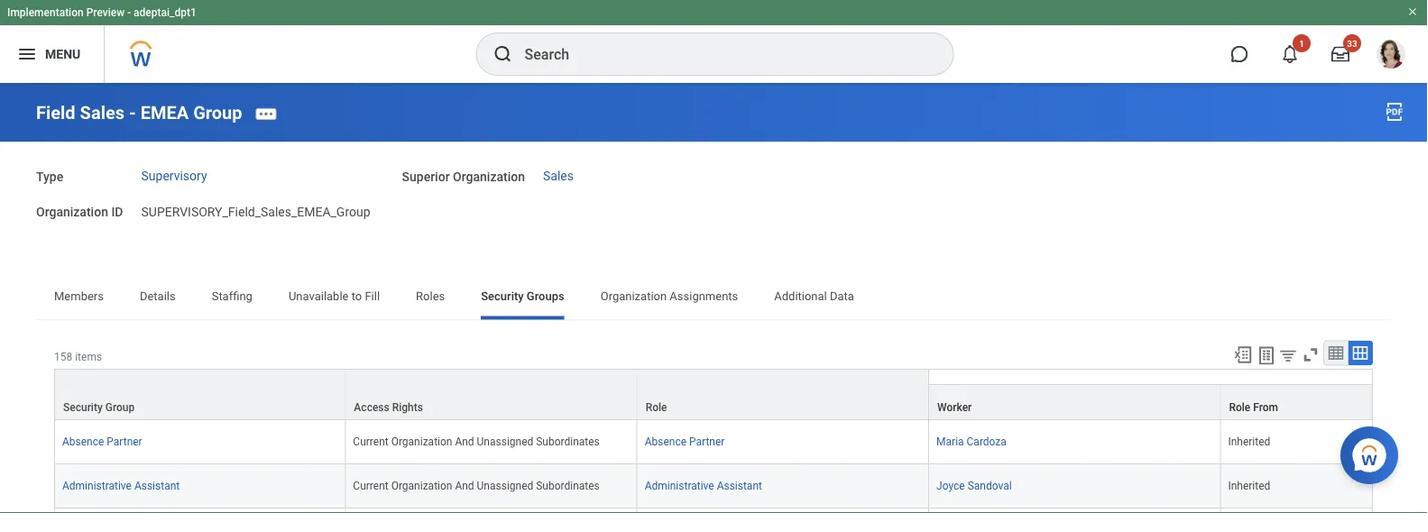 Task type: vqa. For each thing, say whether or not it's contained in the screenshot.
THE PREVIOUS PAGE Image
no



Task type: locate. For each thing, give the bounding box(es) containing it.
field sales - emea group
[[36, 102, 242, 123]]

security down "158 items"
[[63, 401, 103, 414]]

unassigned
[[477, 436, 534, 448], [477, 480, 534, 493]]

1 button
[[1271, 34, 1311, 74]]

- for preview
[[127, 6, 131, 19]]

export to worksheets image
[[1256, 345, 1278, 367]]

1 absence partner link from the left
[[62, 432, 142, 448]]

unavailable to fill
[[289, 290, 380, 303]]

menu button
[[0, 25, 104, 83]]

subordinates
[[536, 436, 600, 448], [536, 480, 600, 493]]

0 vertical spatial and
[[455, 436, 474, 448]]

2 absence partner link from the left
[[645, 432, 725, 448]]

1 horizontal spatial absence
[[645, 436, 687, 448]]

1 assistant from the left
[[134, 480, 180, 493]]

1 vertical spatial subordinates
[[536, 480, 600, 493]]

absence for 2nd absence partner link from the left
[[645, 436, 687, 448]]

0 horizontal spatial sales
[[80, 102, 125, 123]]

notifications large image
[[1282, 45, 1300, 63]]

current organization and unassigned subordinates for administrative
[[353, 480, 600, 493]]

2 subordinates from the top
[[536, 480, 600, 493]]

1 current organization and unassigned subordinates from the top
[[353, 436, 600, 448]]

role
[[646, 401, 668, 414], [1230, 401, 1251, 414]]

0 horizontal spatial security
[[63, 401, 103, 414]]

assistant for 1st administrative assistant link from left
[[134, 480, 180, 493]]

0 horizontal spatial group
[[105, 401, 135, 414]]

2 administrative assistant from the left
[[645, 480, 763, 493]]

group
[[193, 102, 242, 123], [105, 401, 135, 414]]

sandoval
[[968, 480, 1012, 493]]

organization
[[453, 170, 525, 185], [36, 205, 108, 220], [601, 290, 667, 303], [391, 436, 453, 448], [391, 480, 453, 493]]

0 horizontal spatial absence partner link
[[62, 432, 142, 448]]

implementation
[[7, 6, 84, 19]]

subordinates for administrative assistant
[[536, 480, 600, 493]]

3 row from the top
[[54, 420, 1374, 465]]

row
[[54, 369, 1374, 420], [54, 384, 1374, 420], [54, 420, 1374, 465], [54, 465, 1374, 509], [54, 509, 1374, 514]]

- for sales
[[129, 102, 136, 123]]

0 vertical spatial inherited
[[1229, 436, 1271, 448]]

and for absence partner
[[455, 436, 474, 448]]

members
[[54, 290, 104, 303]]

0 vertical spatial current
[[353, 436, 389, 448]]

- left emea
[[129, 102, 136, 123]]

1 row from the top
[[54, 369, 1374, 420]]

unassigned for administrative
[[477, 480, 534, 493]]

1 absence partner from the left
[[62, 436, 142, 448]]

- inside menu 'banner'
[[127, 6, 131, 19]]

security inside popup button
[[63, 401, 103, 414]]

1 current from the top
[[353, 436, 389, 448]]

type
[[36, 170, 63, 185]]

2 absence partner from the left
[[645, 436, 725, 448]]

0 vertical spatial security
[[481, 290, 524, 303]]

row containing administrative assistant
[[54, 465, 1374, 509]]

1 horizontal spatial sales
[[543, 168, 574, 183]]

2 administrative from the left
[[645, 480, 715, 493]]

1 administrative assistant link from the left
[[62, 476, 180, 493]]

role for role from
[[1230, 401, 1251, 414]]

security
[[481, 290, 524, 303], [63, 401, 103, 414]]

1 vertical spatial and
[[455, 480, 474, 493]]

current for assistant
[[353, 480, 389, 493]]

1 vertical spatial -
[[129, 102, 136, 123]]

absence
[[62, 436, 104, 448], [645, 436, 687, 448]]

sales
[[80, 102, 125, 123], [543, 168, 574, 183]]

current organization and unassigned subordinates
[[353, 436, 600, 448], [353, 480, 600, 493]]

tab list containing members
[[36, 277, 1392, 320]]

to
[[352, 290, 362, 303]]

0 horizontal spatial administrative
[[62, 480, 132, 493]]

-
[[127, 6, 131, 19], [129, 102, 136, 123]]

profile logan mcneil image
[[1377, 40, 1406, 72]]

2 current organization and unassigned subordinates from the top
[[353, 480, 600, 493]]

2 unassigned from the top
[[477, 480, 534, 493]]

0 horizontal spatial partner
[[107, 436, 142, 448]]

1 horizontal spatial partner
[[690, 436, 725, 448]]

1 horizontal spatial administrative
[[645, 480, 715, 493]]

0 horizontal spatial absence partner
[[62, 436, 142, 448]]

0 vertical spatial subordinates
[[536, 436, 600, 448]]

2 administrative assistant link from the left
[[645, 476, 763, 493]]

1 and from the top
[[455, 436, 474, 448]]

0 horizontal spatial administrative assistant link
[[62, 476, 180, 493]]

worker
[[938, 401, 972, 414]]

1 vertical spatial security
[[63, 401, 103, 414]]

fullscreen image
[[1302, 345, 1321, 365]]

0 vertical spatial -
[[127, 6, 131, 19]]

administrative
[[62, 480, 132, 493], [645, 480, 715, 493]]

joyce
[[937, 480, 966, 493]]

1 vertical spatial group
[[105, 401, 135, 414]]

current organization and unassigned subordinates for absence
[[353, 436, 600, 448]]

close environment banner image
[[1408, 6, 1419, 17]]

administrative assistant for 1st administrative assistant link from left
[[62, 480, 180, 493]]

1
[[1300, 38, 1305, 49]]

2 absence from the left
[[645, 436, 687, 448]]

1 horizontal spatial absence partner
[[645, 436, 725, 448]]

1 horizontal spatial assistant
[[717, 480, 763, 493]]

2 row from the top
[[54, 384, 1374, 420]]

0 vertical spatial group
[[193, 102, 242, 123]]

additional data
[[775, 290, 855, 303]]

current
[[353, 436, 389, 448], [353, 480, 389, 493]]

partner down role popup button
[[690, 436, 725, 448]]

view printable version (pdf) image
[[1385, 101, 1406, 123]]

0 vertical spatial current organization and unassigned subordinates
[[353, 436, 600, 448]]

role from button
[[1222, 385, 1373, 420]]

role button
[[638, 370, 929, 420]]

administrative assistant for 2nd administrative assistant link from the left
[[645, 480, 763, 493]]

4 row from the top
[[54, 465, 1374, 509]]

1 horizontal spatial role
[[1230, 401, 1251, 414]]

organization assignments
[[601, 290, 739, 303]]

additional
[[775, 290, 827, 303]]

cell
[[54, 509, 346, 514], [346, 509, 638, 514], [638, 509, 930, 514], [930, 509, 1222, 514], [1222, 509, 1374, 514]]

inherited
[[1229, 436, 1271, 448], [1229, 480, 1271, 493]]

assistant
[[134, 480, 180, 493], [717, 480, 763, 493]]

1 horizontal spatial administrative assistant link
[[645, 476, 763, 493]]

1 unassigned from the top
[[477, 436, 534, 448]]

1 role from the left
[[646, 401, 668, 414]]

unassigned for absence
[[477, 436, 534, 448]]

partner down security group
[[107, 436, 142, 448]]

administrative assistant
[[62, 480, 180, 493], [645, 480, 763, 493]]

1 inherited from the top
[[1229, 436, 1271, 448]]

1 horizontal spatial security
[[481, 290, 524, 303]]

158 items
[[54, 351, 102, 364]]

2 current from the top
[[353, 480, 389, 493]]

administrative assistant link
[[62, 476, 180, 493], [645, 476, 763, 493]]

2 inherited from the top
[[1229, 480, 1271, 493]]

3 cell from the left
[[638, 509, 930, 514]]

select to filter grid data image
[[1279, 346, 1299, 365]]

2 and from the top
[[455, 480, 474, 493]]

1 subordinates from the top
[[536, 436, 600, 448]]

0 horizontal spatial role
[[646, 401, 668, 414]]

1 vertical spatial inherited
[[1229, 480, 1271, 493]]

1 vertical spatial current
[[353, 480, 389, 493]]

and
[[455, 436, 474, 448], [455, 480, 474, 493]]

access rights
[[354, 401, 423, 414]]

sales link
[[543, 168, 574, 183]]

absence partner
[[62, 436, 142, 448], [645, 436, 725, 448]]

absence partner link
[[62, 432, 142, 448], [645, 432, 725, 448]]

0 horizontal spatial absence
[[62, 436, 104, 448]]

- right preview
[[127, 6, 131, 19]]

0 horizontal spatial assistant
[[134, 480, 180, 493]]

0 horizontal spatial administrative assistant
[[62, 480, 180, 493]]

1 administrative assistant from the left
[[62, 480, 180, 493]]

inherited for cardoza
[[1229, 436, 1271, 448]]

group inside popup button
[[105, 401, 135, 414]]

partner
[[107, 436, 142, 448], [690, 436, 725, 448]]

0 vertical spatial unassigned
[[477, 436, 534, 448]]

details
[[140, 290, 176, 303]]

1 partner from the left
[[107, 436, 142, 448]]

justify image
[[16, 43, 38, 65]]

1 vertical spatial unassigned
[[477, 480, 534, 493]]

2 assistant from the left
[[717, 480, 763, 493]]

1 administrative from the left
[[62, 480, 132, 493]]

toolbar
[[1226, 341, 1374, 369]]

preview
[[86, 6, 125, 19]]

security left the "groups"
[[481, 290, 524, 303]]

0 vertical spatial sales
[[80, 102, 125, 123]]

1 horizontal spatial administrative assistant
[[645, 480, 763, 493]]

tab list
[[36, 277, 1392, 320]]

1 horizontal spatial absence partner link
[[645, 432, 725, 448]]

- inside main content
[[129, 102, 136, 123]]

1 absence from the left
[[62, 436, 104, 448]]

1 vertical spatial current organization and unassigned subordinates
[[353, 480, 600, 493]]

security group button
[[55, 370, 345, 420]]

roles
[[416, 290, 445, 303]]

2 role from the left
[[1230, 401, 1251, 414]]



Task type: describe. For each thing, give the bounding box(es) containing it.
2 cell from the left
[[346, 509, 638, 514]]

toolbar inside field sales - emea group main content
[[1226, 341, 1374, 369]]

1 vertical spatial sales
[[543, 168, 574, 183]]

organization id
[[36, 205, 123, 220]]

from
[[1254, 401, 1279, 414]]

supervisory_field_sales_emea_group
[[141, 205, 371, 220]]

maria cardoza link
[[937, 432, 1007, 448]]

inherited for sandoval
[[1229, 480, 1271, 493]]

expand table image
[[1352, 345, 1370, 363]]

groups
[[527, 290, 565, 303]]

unavailable
[[289, 290, 349, 303]]

joyce sandoval
[[937, 480, 1012, 493]]

superior organization
[[402, 170, 525, 185]]

tab list inside field sales - emea group main content
[[36, 277, 1392, 320]]

menu banner
[[0, 0, 1428, 83]]

access rights button
[[346, 370, 637, 420]]

security for security groups
[[481, 290, 524, 303]]

superior
[[402, 170, 450, 185]]

inbox large image
[[1332, 45, 1350, 63]]

row containing worker
[[54, 384, 1374, 420]]

absence partner for 2nd absence partner link from the left
[[645, 436, 725, 448]]

fill
[[365, 290, 380, 303]]

current for partner
[[353, 436, 389, 448]]

1 cell from the left
[[54, 509, 346, 514]]

4 cell from the left
[[930, 509, 1222, 514]]

33 button
[[1321, 34, 1362, 74]]

5 row from the top
[[54, 509, 1374, 514]]

subordinates for absence partner
[[536, 436, 600, 448]]

absence partner for second absence partner link from right
[[62, 436, 142, 448]]

security groups
[[481, 290, 565, 303]]

absence for second absence partner link from right
[[62, 436, 104, 448]]

role for role
[[646, 401, 668, 414]]

field sales - emea group main content
[[0, 83, 1428, 514]]

role from
[[1230, 401, 1279, 414]]

staffing
[[212, 290, 253, 303]]

supervisory link
[[141, 168, 207, 183]]

5 cell from the left
[[1222, 509, 1374, 514]]

implementation preview -   adeptai_dpt1
[[7, 6, 197, 19]]

administrative for 2nd administrative assistant link from the left
[[645, 480, 715, 493]]

administrative for 1st administrative assistant link from left
[[62, 480, 132, 493]]

2 partner from the left
[[690, 436, 725, 448]]

export to excel image
[[1234, 345, 1254, 365]]

33
[[1348, 38, 1358, 49]]

table image
[[1328, 345, 1346, 363]]

supervisory
[[141, 168, 207, 183]]

items
[[75, 351, 102, 364]]

security for security group
[[63, 401, 103, 414]]

worker button
[[930, 385, 1221, 420]]

Search Workday  search field
[[525, 34, 917, 74]]

and for administrative assistant
[[455, 480, 474, 493]]

joyce sandoval link
[[937, 476, 1012, 493]]

access
[[354, 401, 390, 414]]

data
[[830, 290, 855, 303]]

id
[[111, 205, 123, 220]]

security group
[[63, 401, 135, 414]]

field sales - emea group link
[[36, 102, 242, 123]]

menu
[[45, 47, 81, 61]]

assistant for 2nd administrative assistant link from the left
[[717, 480, 763, 493]]

row containing security group
[[54, 369, 1374, 420]]

row containing absence partner
[[54, 420, 1374, 465]]

assignments
[[670, 290, 739, 303]]

rights
[[392, 401, 423, 414]]

cardoza
[[967, 436, 1007, 448]]

field
[[36, 102, 76, 123]]

maria
[[937, 436, 965, 448]]

emea
[[141, 102, 189, 123]]

adeptai_dpt1
[[134, 6, 197, 19]]

maria cardoza
[[937, 436, 1007, 448]]

1 horizontal spatial group
[[193, 102, 242, 123]]

search image
[[492, 43, 514, 65]]

158
[[54, 351, 72, 364]]



